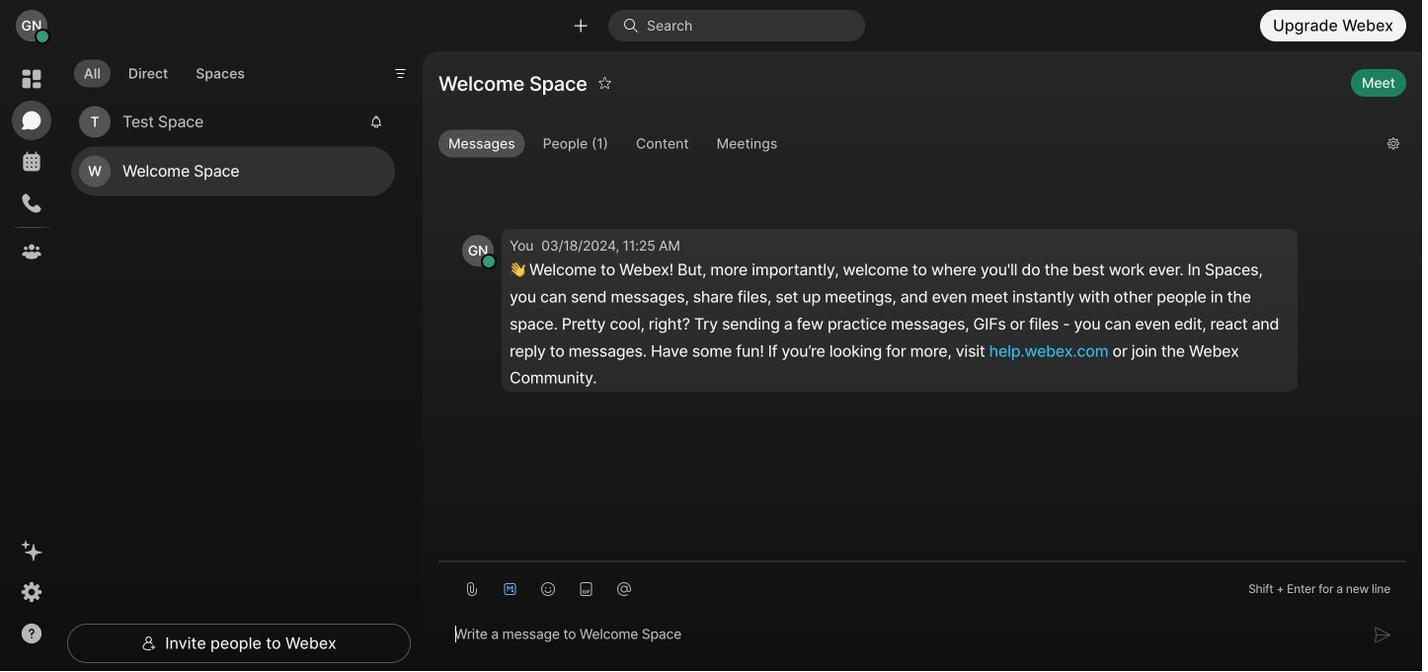 Task type: describe. For each thing, give the bounding box(es) containing it.
test space, you will be notified of all new messages in this space list item
[[71, 97, 395, 147]]

you will be notified of all new messages in this space image
[[369, 115, 383, 129]]

welcome space list item
[[71, 147, 395, 196]]



Task type: vqa. For each thing, say whether or not it's contained in the screenshot.
Webex tab list
yes



Task type: locate. For each thing, give the bounding box(es) containing it.
group
[[439, 130, 1372, 162]]

webex tab list
[[12, 59, 51, 272]]

message composer toolbar element
[[439, 563, 1407, 608]]

tab list
[[69, 48, 260, 93]]

navigation
[[0, 51, 63, 672]]



